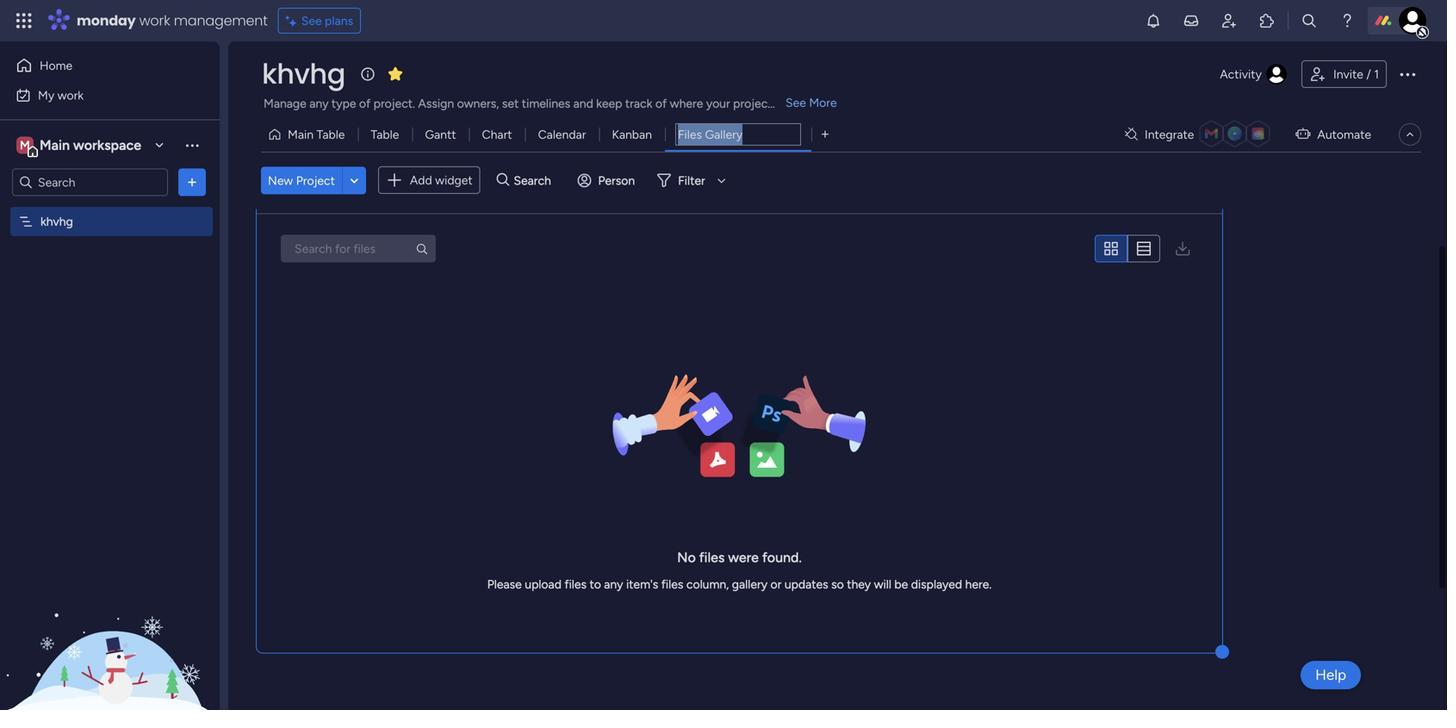 Task type: describe. For each thing, give the bounding box(es) containing it.
owners,
[[457, 96, 499, 111]]

add view image
[[822, 128, 829, 141]]

project
[[296, 173, 335, 188]]

automate
[[1318, 127, 1372, 142]]

so
[[832, 577, 844, 592]]

here.
[[966, 577, 992, 592]]

my
[[38, 88, 54, 103]]

main for main workspace
[[40, 137, 70, 153]]

workspace
[[73, 137, 141, 153]]

main for main table
[[288, 127, 314, 142]]

see for see more
[[786, 95, 807, 110]]

main workspace
[[40, 137, 141, 153]]

no files were found.
[[677, 549, 802, 566]]

stands.
[[776, 96, 814, 111]]

person
[[598, 173, 635, 188]]

new project button
[[261, 167, 342, 194]]

be
[[895, 577, 909, 592]]

1 horizontal spatial any
[[604, 577, 624, 592]]

khvhg field
[[258, 55, 350, 93]]

Search in workspace field
[[36, 172, 144, 192]]

upload
[[525, 577, 562, 592]]

show board description image
[[358, 65, 378, 83]]

integrate
[[1145, 127, 1195, 142]]

manage
[[264, 96, 307, 111]]

timelines
[[522, 96, 571, 111]]

activity button
[[1214, 60, 1295, 88]]

column,
[[687, 577, 729, 592]]

filter
[[678, 173, 706, 188]]

invite members image
[[1221, 12, 1238, 29]]

0 horizontal spatial any
[[310, 96, 329, 111]]

invite / 1
[[1334, 67, 1380, 81]]

calendar
[[538, 127, 586, 142]]

v2 search image
[[497, 171, 510, 190]]

no
[[677, 549, 696, 566]]

see plans
[[301, 13, 353, 28]]

dapulse integrations image
[[1125, 128, 1138, 141]]

found.
[[763, 549, 802, 566]]

m
[[20, 138, 30, 153]]

they
[[847, 577, 871, 592]]

table button
[[358, 121, 412, 148]]

search everything image
[[1301, 12, 1319, 29]]

options image
[[1398, 64, 1419, 84]]

were
[[728, 549, 759, 566]]

new
[[268, 173, 293, 188]]

my work button
[[10, 81, 185, 109]]

0 horizontal spatial files
[[565, 577, 587, 592]]

search image
[[415, 242, 429, 256]]

notifications image
[[1145, 12, 1163, 29]]

where
[[670, 96, 704, 111]]

chart button
[[469, 121, 525, 148]]

workspace options image
[[184, 136, 201, 154]]

khvhg inside list box
[[41, 214, 73, 229]]

please
[[488, 577, 522, 592]]

activity
[[1221, 67, 1263, 81]]

angle down image
[[350, 174, 359, 187]]

kanban button
[[599, 121, 665, 148]]

calendar button
[[525, 121, 599, 148]]

lottie animation image
[[0, 536, 220, 710]]

autopilot image
[[1297, 123, 1311, 145]]

options image
[[184, 174, 201, 191]]

table inside button
[[317, 127, 345, 142]]

item's
[[626, 577, 659, 592]]

monday work management
[[77, 11, 268, 30]]

arrow down image
[[712, 170, 732, 191]]

widget
[[435, 173, 473, 187]]



Task type: locate. For each thing, give the bounding box(es) containing it.
gantt
[[425, 127, 456, 142]]

type
[[332, 96, 356, 111]]

2 of from the left
[[656, 96, 667, 111]]

main inside the main table button
[[288, 127, 314, 142]]

invite / 1 button
[[1302, 60, 1388, 88]]

0 vertical spatial any
[[310, 96, 329, 111]]

1 vertical spatial khvhg
[[41, 214, 73, 229]]

will
[[874, 577, 892, 592]]

option
[[0, 206, 220, 209]]

1 horizontal spatial see
[[786, 95, 807, 110]]

2 horizontal spatial files
[[699, 549, 725, 566]]

table inside button
[[371, 127, 399, 142]]

1 of from the left
[[359, 96, 371, 111]]

files left the to
[[565, 577, 587, 592]]

work for monday
[[139, 11, 170, 30]]

/
[[1367, 67, 1372, 81]]

of right the type on the left
[[359, 96, 371, 111]]

khvhg up manage
[[262, 55, 345, 93]]

gary orlando image
[[1400, 7, 1427, 34]]

table down project.
[[371, 127, 399, 142]]

see
[[301, 13, 322, 28], [786, 95, 807, 110]]

table
[[317, 127, 345, 142], [371, 127, 399, 142]]

1 horizontal spatial khvhg
[[262, 55, 345, 93]]

updates
[[785, 577, 829, 592]]

None field
[[676, 123, 801, 146]]

1 vertical spatial see
[[786, 95, 807, 110]]

home
[[40, 58, 73, 73]]

and
[[574, 96, 594, 111]]

filter button
[[651, 167, 732, 194]]

1 vertical spatial work
[[57, 88, 84, 103]]

see more
[[786, 95, 837, 110]]

of
[[359, 96, 371, 111], [656, 96, 667, 111]]

assign
[[418, 96, 454, 111]]

see more link
[[784, 94, 839, 111]]

khvhg down search in workspace field
[[41, 214, 73, 229]]

any
[[310, 96, 329, 111], [604, 577, 624, 592]]

main table button
[[261, 121, 358, 148]]

more
[[810, 95, 837, 110]]

manage any type of project. assign owners, set timelines and keep track of where your project stands.
[[264, 96, 814, 111]]

0 vertical spatial khvhg
[[262, 55, 345, 93]]

person button
[[571, 167, 646, 194]]

0 horizontal spatial main
[[40, 137, 70, 153]]

Search field
[[510, 168, 561, 192]]

management
[[174, 11, 268, 30]]

files
[[699, 549, 725, 566], [565, 577, 587, 592], [662, 577, 684, 592]]

gallery layout group
[[1095, 235, 1161, 263]]

main down manage
[[288, 127, 314, 142]]

monday
[[77, 11, 136, 30]]

work right the monday
[[139, 11, 170, 30]]

work right my
[[57, 88, 84, 103]]

work
[[139, 11, 170, 30], [57, 88, 84, 103]]

0 horizontal spatial see
[[301, 13, 322, 28]]

set
[[502, 96, 519, 111]]

1 horizontal spatial table
[[371, 127, 399, 142]]

see left the plans
[[301, 13, 322, 28]]

1
[[1375, 67, 1380, 81]]

khvhg list box
[[0, 203, 220, 469]]

your
[[707, 96, 731, 111]]

kanban
[[612, 127, 652, 142]]

1 vertical spatial any
[[604, 577, 624, 592]]

2 table from the left
[[371, 127, 399, 142]]

help
[[1316, 666, 1347, 684]]

khvhg
[[262, 55, 345, 93], [41, 214, 73, 229]]

apps image
[[1259, 12, 1276, 29]]

or
[[771, 577, 782, 592]]

home button
[[10, 52, 185, 79]]

chart
[[482, 127, 512, 142]]

files right item's
[[662, 577, 684, 592]]

0 vertical spatial see
[[301, 13, 322, 28]]

main
[[288, 127, 314, 142], [40, 137, 70, 153]]

files right no
[[699, 549, 725, 566]]

project
[[734, 96, 773, 111]]

plans
[[325, 13, 353, 28]]

displayed
[[912, 577, 963, 592]]

gallery
[[732, 577, 768, 592]]

please upload files to any item's files column, gallery or updates so they will be displayed here.
[[488, 577, 992, 592]]

new project
[[268, 173, 335, 188]]

main inside workspace selection 'element'
[[40, 137, 70, 153]]

keep
[[597, 96, 623, 111]]

0 horizontal spatial khvhg
[[41, 214, 73, 229]]

work inside button
[[57, 88, 84, 103]]

project.
[[374, 96, 415, 111]]

None search field
[[281, 235, 436, 263]]

see plans button
[[278, 8, 361, 34]]

help button
[[1301, 661, 1362, 689]]

help image
[[1339, 12, 1356, 29]]

main right workspace icon
[[40, 137, 70, 153]]

any left the type on the left
[[310, 96, 329, 111]]

lottie animation element
[[0, 536, 220, 710]]

invite
[[1334, 67, 1364, 81]]

add widget
[[410, 173, 473, 187]]

remove from favorites image
[[387, 65, 404, 82]]

to
[[590, 577, 601, 592]]

select product image
[[16, 12, 33, 29]]

see left "more"
[[786, 95, 807, 110]]

of right track
[[656, 96, 667, 111]]

1 table from the left
[[317, 127, 345, 142]]

any right the to
[[604, 577, 624, 592]]

0 horizontal spatial table
[[317, 127, 345, 142]]

main table
[[288, 127, 345, 142]]

0 vertical spatial work
[[139, 11, 170, 30]]

collapse board header image
[[1404, 128, 1418, 141]]

1 horizontal spatial files
[[662, 577, 684, 592]]

1 horizontal spatial main
[[288, 127, 314, 142]]

my work
[[38, 88, 84, 103]]

see inside button
[[301, 13, 322, 28]]

1 horizontal spatial of
[[656, 96, 667, 111]]

add widget button
[[378, 166, 481, 194]]

see for see plans
[[301, 13, 322, 28]]

0 horizontal spatial of
[[359, 96, 371, 111]]

work for my
[[57, 88, 84, 103]]

inbox image
[[1183, 12, 1201, 29]]

0 horizontal spatial work
[[57, 88, 84, 103]]

workspace image
[[16, 136, 34, 155]]

add
[[410, 173, 432, 187]]

track
[[626, 96, 653, 111]]

1 horizontal spatial work
[[139, 11, 170, 30]]

gantt button
[[412, 121, 469, 148]]

workspace selection element
[[16, 135, 144, 157]]

table down the type on the left
[[317, 127, 345, 142]]



Task type: vqa. For each thing, say whether or not it's contained in the screenshot.
WORKSPACE SELECTION ELEMENT
yes



